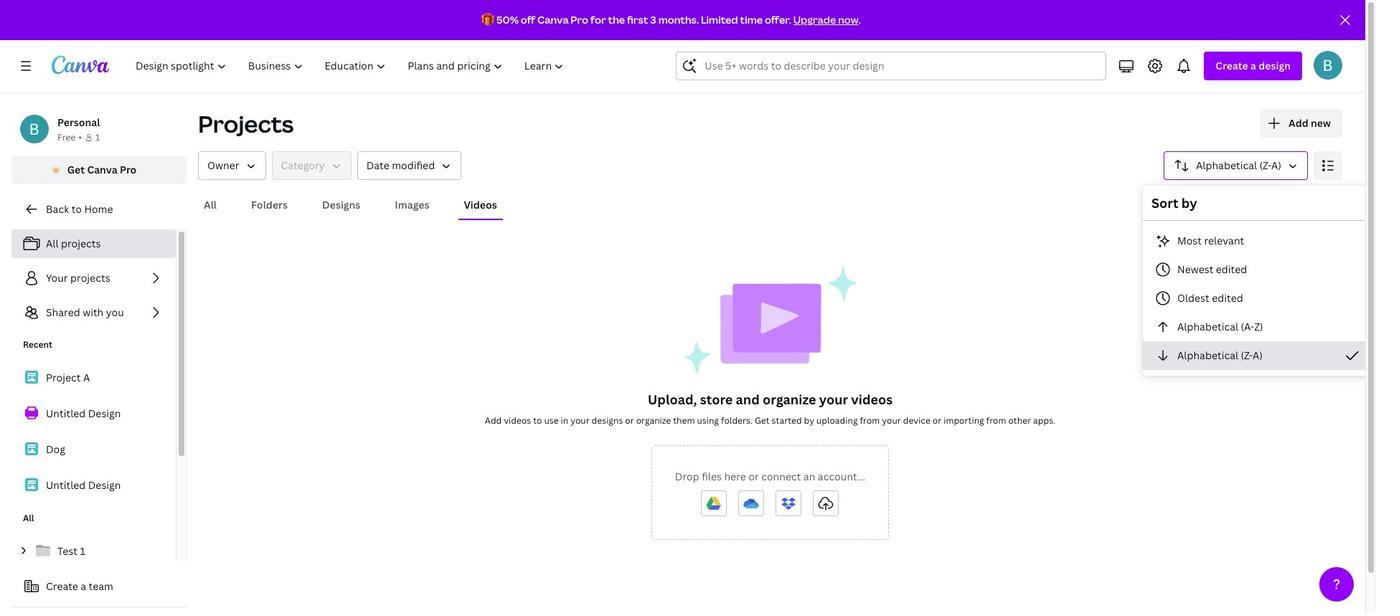 Task type: locate. For each thing, give the bounding box(es) containing it.
most relevant
[[1178, 234, 1245, 248]]

1 vertical spatial a)
[[1253, 349, 1263, 362]]

0 vertical spatial a
[[1251, 59, 1257, 72]]

1 horizontal spatial 1
[[95, 131, 100, 144]]

0 vertical spatial alphabetical
[[1196, 159, 1257, 172]]

get inside button
[[67, 163, 85, 177]]

device
[[903, 415, 931, 427]]

🎁 50% off canva pro for the first 3 months. limited time offer. upgrade now .
[[482, 13, 861, 27]]

1 vertical spatial all
[[46, 237, 58, 250]]

design down project a link
[[88, 407, 121, 421]]

oldest edited option
[[1143, 284, 1373, 313]]

0 vertical spatial projects
[[61, 237, 101, 250]]

0 vertical spatial videos
[[851, 391, 893, 408]]

0 horizontal spatial from
[[860, 415, 880, 427]]

folders.
[[721, 415, 753, 427]]

1 horizontal spatial your
[[819, 391, 848, 408]]

alphabetical down alphabetical (a-z)
[[1178, 349, 1239, 362]]

your left device in the right of the page
[[882, 415, 901, 427]]

untitled down project a
[[46, 407, 86, 421]]

1 horizontal spatial or
[[749, 470, 759, 484]]

add new
[[1289, 116, 1331, 130]]

team
[[89, 580, 113, 593]]

alphabetical (z-a) option
[[1143, 342, 1373, 370]]

1
[[95, 131, 100, 144], [80, 545, 85, 558]]

alphabetical down oldest edited
[[1178, 320, 1239, 334]]

0 horizontal spatial by
[[804, 415, 814, 427]]

a inside dropdown button
[[1251, 59, 1257, 72]]

1 horizontal spatial a)
[[1272, 159, 1282, 172]]

alphabetical (z-a) inside sort by button
[[1196, 159, 1282, 172]]

by
[[1182, 194, 1198, 212], [804, 415, 814, 427]]

0 vertical spatial organize
[[763, 391, 816, 408]]

alphabetical inside "button"
[[1178, 320, 1239, 334]]

sort by list box
[[1143, 227, 1373, 370]]

get left started
[[755, 415, 770, 427]]

your
[[819, 391, 848, 408], [571, 415, 590, 427], [882, 415, 901, 427]]

Sort by button
[[1164, 151, 1308, 180]]

relevant
[[1205, 234, 1245, 248]]

folders
[[251, 198, 288, 212]]

upload,
[[648, 391, 697, 408]]

0 vertical spatial all
[[204, 198, 217, 212]]

untitled design down a
[[46, 407, 121, 421]]

2 vertical spatial alphabetical
[[1178, 349, 1239, 362]]

videos left 'use'
[[504, 415, 531, 427]]

a left design
[[1251, 59, 1257, 72]]

0 horizontal spatial canva
[[87, 163, 117, 177]]

connect
[[762, 470, 801, 484]]

untitled down dog
[[46, 479, 86, 492]]

pro inside the "get canva pro" button
[[120, 163, 137, 177]]

alphabetical up sort by
[[1196, 159, 1257, 172]]

get
[[67, 163, 85, 177], [755, 415, 770, 427]]

1 vertical spatial by
[[804, 415, 814, 427]]

1 vertical spatial pro
[[120, 163, 137, 177]]

your projects
[[46, 271, 110, 285]]

design
[[1259, 59, 1291, 72]]

0 horizontal spatial create
[[46, 580, 78, 593]]

or right designs in the bottom of the page
[[625, 415, 634, 427]]

create
[[1216, 59, 1249, 72], [46, 580, 78, 593]]

0 horizontal spatial add
[[485, 415, 502, 427]]

time
[[740, 13, 763, 27]]

months.
[[659, 13, 699, 27]]

0 vertical spatial get
[[67, 163, 85, 177]]

edited inside 'oldest edited' "button"
[[1212, 291, 1243, 305]]

the
[[608, 13, 625, 27]]

0 vertical spatial untitled design link
[[11, 399, 176, 429]]

to inside upload, store and organize your videos add videos to use in your designs or organize them using folders. get started by uploading from your device or importing from other apps.
[[533, 415, 542, 427]]

alphabetical for alphabetical (z-a) button
[[1178, 349, 1239, 362]]

1 vertical spatial to
[[533, 415, 542, 427]]

1 horizontal spatial to
[[533, 415, 542, 427]]

1 horizontal spatial get
[[755, 415, 770, 427]]

1 list from the top
[[11, 230, 176, 327]]

by inside upload, store and organize your videos add videos to use in your designs or organize them using folders. get started by uploading from your device or importing from other apps.
[[804, 415, 814, 427]]

list
[[11, 230, 176, 327], [11, 363, 176, 501]]

add left 'use'
[[485, 415, 502, 427]]

1 horizontal spatial all
[[46, 237, 58, 250]]

1 horizontal spatial add
[[1289, 116, 1309, 130]]

1 horizontal spatial organize
[[763, 391, 816, 408]]

1 untitled design from the top
[[46, 407, 121, 421]]

Date modified button
[[357, 151, 462, 180]]

shared with you link
[[11, 299, 176, 327]]

0 vertical spatial design
[[88, 407, 121, 421]]

to left 'use'
[[533, 415, 542, 427]]

brad klo image
[[1314, 51, 1343, 80]]

add
[[1289, 116, 1309, 130], [485, 415, 502, 427]]

organize
[[763, 391, 816, 408], [636, 415, 671, 427]]

1 vertical spatial canva
[[87, 163, 117, 177]]

by right sort
[[1182, 194, 1198, 212]]

or
[[625, 415, 634, 427], [933, 415, 942, 427], [749, 470, 759, 484]]

0 horizontal spatial a)
[[1253, 349, 1263, 362]]

started
[[772, 415, 802, 427]]

back to home link
[[11, 195, 187, 224]]

untitled design link down dog link
[[11, 471, 176, 501]]

your right in
[[571, 415, 590, 427]]

all projects
[[46, 237, 101, 250]]

design down dog link
[[88, 479, 121, 492]]

alphabetical for alphabetical (a-z) "button"
[[1178, 320, 1239, 334]]

1 vertical spatial create
[[46, 580, 78, 593]]

or right here
[[749, 470, 759, 484]]

canva up home
[[87, 163, 117, 177]]

organize down upload,
[[636, 415, 671, 427]]

all
[[204, 198, 217, 212], [46, 237, 58, 250], [23, 512, 34, 525]]

0 vertical spatial by
[[1182, 194, 1198, 212]]

1 vertical spatial add
[[485, 415, 502, 427]]

your up the uploading
[[819, 391, 848, 408]]

1 vertical spatial organize
[[636, 415, 671, 427]]

2 untitled design from the top
[[46, 479, 121, 492]]

get down •
[[67, 163, 85, 177]]

create a team
[[46, 580, 113, 593]]

1 right test
[[80, 545, 85, 558]]

1 vertical spatial list
[[11, 363, 176, 501]]

1 untitled from the top
[[46, 407, 86, 421]]

create down test
[[46, 580, 78, 593]]

edited
[[1216, 263, 1247, 276], [1212, 291, 1243, 305]]

alphabetical
[[1196, 159, 1257, 172], [1178, 320, 1239, 334], [1178, 349, 1239, 362]]

1 vertical spatial videos
[[504, 415, 531, 427]]

edited for newest edited
[[1216, 263, 1247, 276]]

create for create a team
[[46, 580, 78, 593]]

for
[[591, 13, 606, 27]]

shared with you
[[46, 306, 124, 319]]

0 vertical spatial alphabetical (z-a)
[[1196, 159, 1282, 172]]

pro left for
[[571, 13, 589, 27]]

0 horizontal spatial (z-
[[1241, 349, 1253, 362]]

1 untitled design link from the top
[[11, 399, 176, 429]]

0 vertical spatial pro
[[571, 13, 589, 27]]

a
[[1251, 59, 1257, 72], [81, 580, 86, 593]]

canva right off
[[538, 13, 569, 27]]

2 horizontal spatial all
[[204, 198, 217, 212]]

1 vertical spatial projects
[[70, 271, 110, 285]]

create inside button
[[46, 580, 78, 593]]

store
[[700, 391, 733, 408]]

your projects link
[[11, 264, 176, 293]]

a) down add new dropdown button
[[1272, 159, 1282, 172]]

0 vertical spatial (z-
[[1260, 159, 1272, 172]]

project
[[46, 371, 81, 385]]

owner
[[207, 159, 239, 172]]

0 vertical spatial to
[[71, 202, 82, 216]]

design for first "untitled design" link from the bottom
[[88, 479, 121, 492]]

2 design from the top
[[88, 479, 121, 492]]

projects down back to home in the top of the page
[[61, 237, 101, 250]]

(z- inside button
[[1241, 349, 1253, 362]]

pro up "back to home" link on the left of the page
[[120, 163, 137, 177]]

and
[[736, 391, 760, 408]]

a) down alphabetical (a-z) "option"
[[1253, 349, 1263, 362]]

projects right your
[[70, 271, 110, 285]]

files
[[702, 470, 722, 484]]

a
[[83, 371, 90, 385]]

edited inside "newest edited" "button"
[[1216, 263, 1247, 276]]

2 list from the top
[[11, 363, 176, 501]]

a)
[[1272, 159, 1282, 172], [1253, 349, 1263, 362]]

1 horizontal spatial (z-
[[1260, 159, 1272, 172]]

1 horizontal spatial canva
[[538, 13, 569, 27]]

0 horizontal spatial your
[[571, 415, 590, 427]]

1 vertical spatial design
[[88, 479, 121, 492]]

organize up started
[[763, 391, 816, 408]]

by right started
[[804, 415, 814, 427]]

None search field
[[676, 52, 1107, 80]]

create left design
[[1216, 59, 1249, 72]]

edited for oldest edited
[[1212, 291, 1243, 305]]

1 horizontal spatial pro
[[571, 13, 589, 27]]

designs
[[322, 198, 360, 212]]

a for design
[[1251, 59, 1257, 72]]

canva inside button
[[87, 163, 117, 177]]

0 horizontal spatial a
[[81, 580, 86, 593]]

1 vertical spatial 1
[[80, 545, 85, 558]]

sort by
[[1152, 194, 1198, 212]]

create inside dropdown button
[[1216, 59, 1249, 72]]

create a team button
[[11, 573, 187, 601]]

2 vertical spatial all
[[23, 512, 34, 525]]

designs
[[592, 415, 623, 427]]

2 from from the left
[[987, 415, 1007, 427]]

test 1 link
[[11, 537, 176, 567]]

1 vertical spatial a
[[81, 580, 86, 593]]

(z- down (a-
[[1241, 349, 1253, 362]]

1 vertical spatial untitled design link
[[11, 471, 176, 501]]

untitled design down dog link
[[46, 479, 121, 492]]

now
[[838, 13, 859, 27]]

1 vertical spatial untitled design
[[46, 479, 121, 492]]

add left new
[[1289, 116, 1309, 130]]

alphabetical inside sort by button
[[1196, 159, 1257, 172]]

z)
[[1255, 320, 1264, 334]]

1 horizontal spatial by
[[1182, 194, 1198, 212]]

alphabetical inside button
[[1178, 349, 1239, 362]]

1 vertical spatial edited
[[1212, 291, 1243, 305]]

Owner button
[[198, 151, 266, 180]]

edited up alphabetical (a-z)
[[1212, 291, 1243, 305]]

alphabetical (z-a)
[[1196, 159, 1282, 172], [1178, 349, 1263, 362]]

videos
[[464, 198, 497, 212]]

untitled design link down project a link
[[11, 399, 176, 429]]

projects
[[61, 237, 101, 250], [70, 271, 110, 285]]

0 vertical spatial edited
[[1216, 263, 1247, 276]]

from left other
[[987, 415, 1007, 427]]

0 vertical spatial canva
[[538, 13, 569, 27]]

pro
[[571, 13, 589, 27], [120, 163, 137, 177]]

a) inside sort by button
[[1272, 159, 1282, 172]]

1 vertical spatial alphabetical
[[1178, 320, 1239, 334]]

0 vertical spatial a)
[[1272, 159, 1282, 172]]

oldest edited button
[[1143, 284, 1373, 313]]

design for first "untitled design" link
[[88, 407, 121, 421]]

dog
[[46, 443, 65, 456]]

0 vertical spatial untitled
[[46, 407, 86, 421]]

or right device in the right of the page
[[933, 415, 942, 427]]

a left team
[[81, 580, 86, 593]]

untitled for first "untitled design" link from the bottom
[[46, 479, 86, 492]]

1 vertical spatial (z-
[[1241, 349, 1253, 362]]

most relevant option
[[1143, 227, 1373, 255]]

0 horizontal spatial get
[[67, 163, 85, 177]]

to right 'back'
[[71, 202, 82, 216]]

0 vertical spatial add
[[1289, 116, 1309, 130]]

1 design from the top
[[88, 407, 121, 421]]

0 horizontal spatial pro
[[120, 163, 137, 177]]

a inside button
[[81, 580, 86, 593]]

oldest
[[1178, 291, 1210, 305]]

2 untitled from the top
[[46, 479, 86, 492]]

1 horizontal spatial create
[[1216, 59, 1249, 72]]

untitled design link
[[11, 399, 176, 429], [11, 471, 176, 501]]

.
[[859, 13, 861, 27]]

0 horizontal spatial organize
[[636, 415, 671, 427]]

upgrade now button
[[793, 13, 859, 27]]

1 horizontal spatial from
[[987, 415, 1007, 427]]

1 horizontal spatial a
[[1251, 59, 1257, 72]]

from
[[860, 415, 880, 427], [987, 415, 1007, 427]]

from right the uploading
[[860, 415, 880, 427]]

untitled
[[46, 407, 86, 421], [46, 479, 86, 492]]

create a design button
[[1204, 52, 1303, 80]]

videos
[[851, 391, 893, 408], [504, 415, 531, 427]]

newest edited
[[1178, 263, 1247, 276]]

(z- down add new dropdown button
[[1260, 159, 1272, 172]]

alphabetical (a-z)
[[1178, 320, 1264, 334]]

0 vertical spatial create
[[1216, 59, 1249, 72]]

edited down the relevant
[[1216, 263, 1247, 276]]

0 vertical spatial list
[[11, 230, 176, 327]]

1 vertical spatial alphabetical (z-a)
[[1178, 349, 1263, 362]]

canva
[[538, 13, 569, 27], [87, 163, 117, 177]]

1 vertical spatial untitled
[[46, 479, 86, 492]]

all inside button
[[204, 198, 217, 212]]

1 horizontal spatial videos
[[851, 391, 893, 408]]

list containing project a
[[11, 363, 176, 501]]

0 vertical spatial untitled design
[[46, 407, 121, 421]]

1 right •
[[95, 131, 100, 144]]

1 vertical spatial get
[[755, 415, 770, 427]]

recent
[[23, 339, 52, 351]]

0 vertical spatial 1
[[95, 131, 100, 144]]

videos up the uploading
[[851, 391, 893, 408]]

in
[[561, 415, 569, 427]]



Task type: describe. For each thing, give the bounding box(es) containing it.
0 horizontal spatial or
[[625, 415, 634, 427]]

get canva pro
[[67, 163, 137, 177]]

most relevant button
[[1143, 227, 1373, 255]]

projects
[[198, 108, 294, 139]]

first
[[627, 13, 648, 27]]

new
[[1311, 116, 1331, 130]]

off
[[521, 13, 535, 27]]

untitled design for first "untitled design" link from the bottom
[[46, 479, 121, 492]]

folders button
[[245, 192, 294, 219]]

upload, store and organize your videos add videos to use in your designs or organize them using folders. get started by uploading from your device or importing from other apps.
[[485, 391, 1056, 427]]

here
[[724, 470, 746, 484]]

all projects link
[[11, 230, 176, 258]]

date
[[366, 159, 389, 172]]

untitled for first "untitled design" link
[[46, 407, 86, 421]]

alphabetical (z-a) inside button
[[1178, 349, 1263, 362]]

projects for your projects
[[70, 271, 110, 285]]

images
[[395, 198, 430, 212]]

•
[[78, 131, 82, 144]]

add new button
[[1260, 109, 1343, 138]]

them
[[673, 415, 695, 427]]

personal
[[57, 116, 100, 129]]

other
[[1009, 415, 1031, 427]]

home
[[84, 202, 113, 216]]

free
[[57, 131, 76, 144]]

untitled design for first "untitled design" link
[[46, 407, 121, 421]]

projects for all projects
[[61, 237, 101, 250]]

50%
[[497, 13, 519, 27]]

oldest edited
[[1178, 291, 1243, 305]]

with
[[83, 306, 104, 319]]

get inside upload, store and organize your videos add videos to use in your designs or organize them using folders. get started by uploading from your device or importing from other apps.
[[755, 415, 770, 427]]

alphabetical (z-a) button
[[1143, 342, 1373, 370]]

add inside upload, store and organize your videos add videos to use in your designs or organize them using folders. get started by uploading from your device or importing from other apps.
[[485, 415, 502, 427]]

project a link
[[11, 363, 176, 393]]

2 horizontal spatial your
[[882, 415, 901, 427]]

0 horizontal spatial to
[[71, 202, 82, 216]]

all button
[[198, 192, 223, 219]]

newest
[[1178, 263, 1214, 276]]

using
[[697, 415, 719, 427]]

an
[[804, 470, 816, 484]]

test
[[57, 545, 77, 558]]

a) inside alphabetical (z-a) button
[[1253, 349, 1263, 362]]

designs button
[[317, 192, 366, 219]]

(a-
[[1241, 320, 1255, 334]]

use
[[544, 415, 559, 427]]

newest edited button
[[1143, 255, 1373, 284]]

a for team
[[81, 580, 86, 593]]

🎁
[[482, 13, 495, 27]]

account...
[[818, 470, 866, 484]]

alphabetical (a-z) button
[[1143, 313, 1373, 342]]

3
[[650, 13, 656, 27]]

importing
[[944, 415, 984, 427]]

create for create a design
[[1216, 59, 1249, 72]]

get canva pro button
[[11, 156, 187, 184]]

all for all button
[[204, 198, 217, 212]]

back to home
[[46, 202, 113, 216]]

top level navigation element
[[126, 52, 577, 80]]

add inside dropdown button
[[1289, 116, 1309, 130]]

shared
[[46, 306, 80, 319]]

category
[[281, 159, 325, 172]]

Category button
[[272, 151, 351, 180]]

alphabetical (a-z) option
[[1143, 313, 1373, 342]]

drop
[[675, 470, 699, 484]]

upgrade
[[793, 13, 836, 27]]

drop files here or connect an account...
[[675, 470, 866, 484]]

dog link
[[11, 435, 176, 465]]

uploading
[[817, 415, 858, 427]]

date modified
[[366, 159, 435, 172]]

apps.
[[1033, 415, 1056, 427]]

2 horizontal spatial or
[[933, 415, 942, 427]]

newest edited option
[[1143, 255, 1373, 284]]

offer.
[[765, 13, 791, 27]]

you
[[106, 306, 124, 319]]

all for all projects
[[46, 237, 58, 250]]

project a
[[46, 371, 90, 385]]

1 from from the left
[[860, 415, 880, 427]]

(z- inside sort by button
[[1260, 159, 1272, 172]]

2 untitled design link from the top
[[11, 471, 176, 501]]

sort
[[1152, 194, 1179, 212]]

Search search field
[[705, 52, 1078, 80]]

0 horizontal spatial all
[[23, 512, 34, 525]]

your
[[46, 271, 68, 285]]

free •
[[57, 131, 82, 144]]

0 horizontal spatial videos
[[504, 415, 531, 427]]

modified
[[392, 159, 435, 172]]

0 horizontal spatial 1
[[80, 545, 85, 558]]

create a design
[[1216, 59, 1291, 72]]

most
[[1178, 234, 1202, 248]]

back
[[46, 202, 69, 216]]

list containing all projects
[[11, 230, 176, 327]]

videos button
[[458, 192, 503, 219]]



Task type: vqa. For each thing, say whether or not it's contained in the screenshot.
JEREMY MILLER image
no



